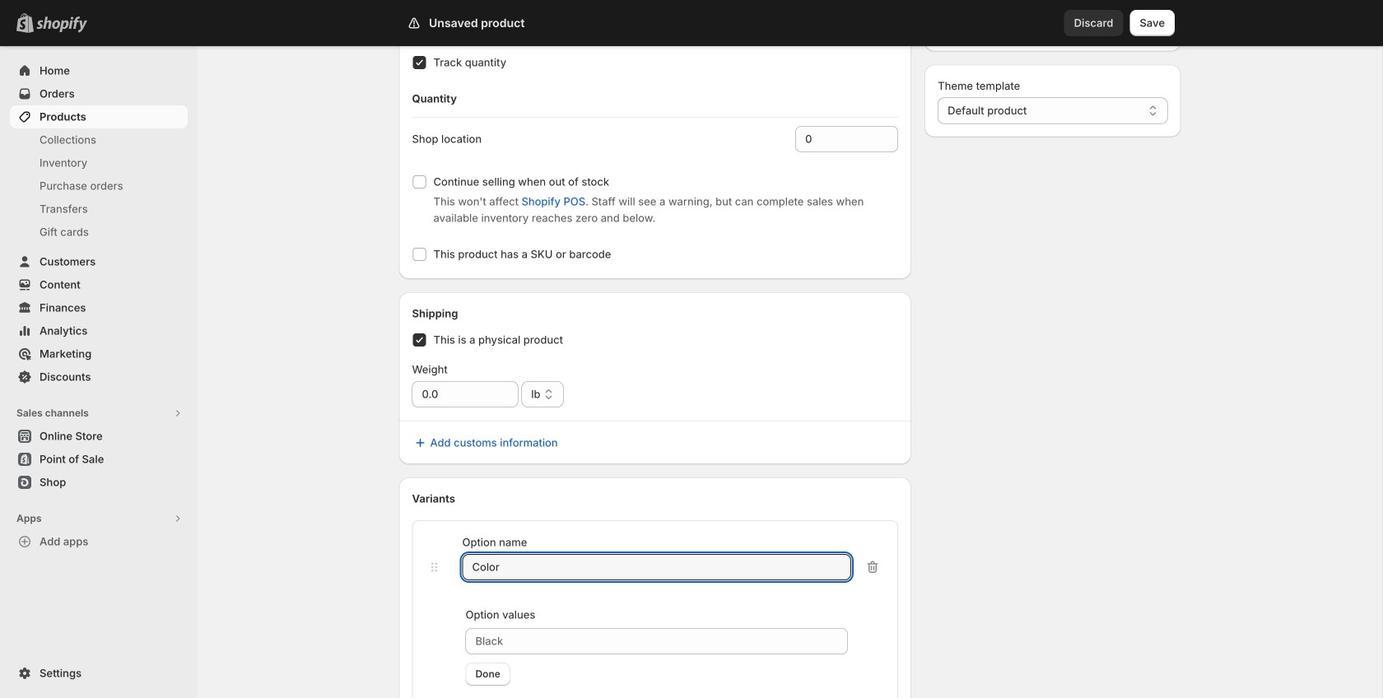 Task type: vqa. For each thing, say whether or not it's contained in the screenshot.
number field
yes



Task type: locate. For each thing, give the bounding box(es) containing it.
0.0 text field
[[412, 381, 518, 408]]

shopify image
[[36, 16, 87, 33]]

None number field
[[796, 126, 874, 152]]



Task type: describe. For each thing, give the bounding box(es) containing it.
Black text field
[[466, 628, 849, 655]]

Size text field
[[463, 554, 852, 581]]



